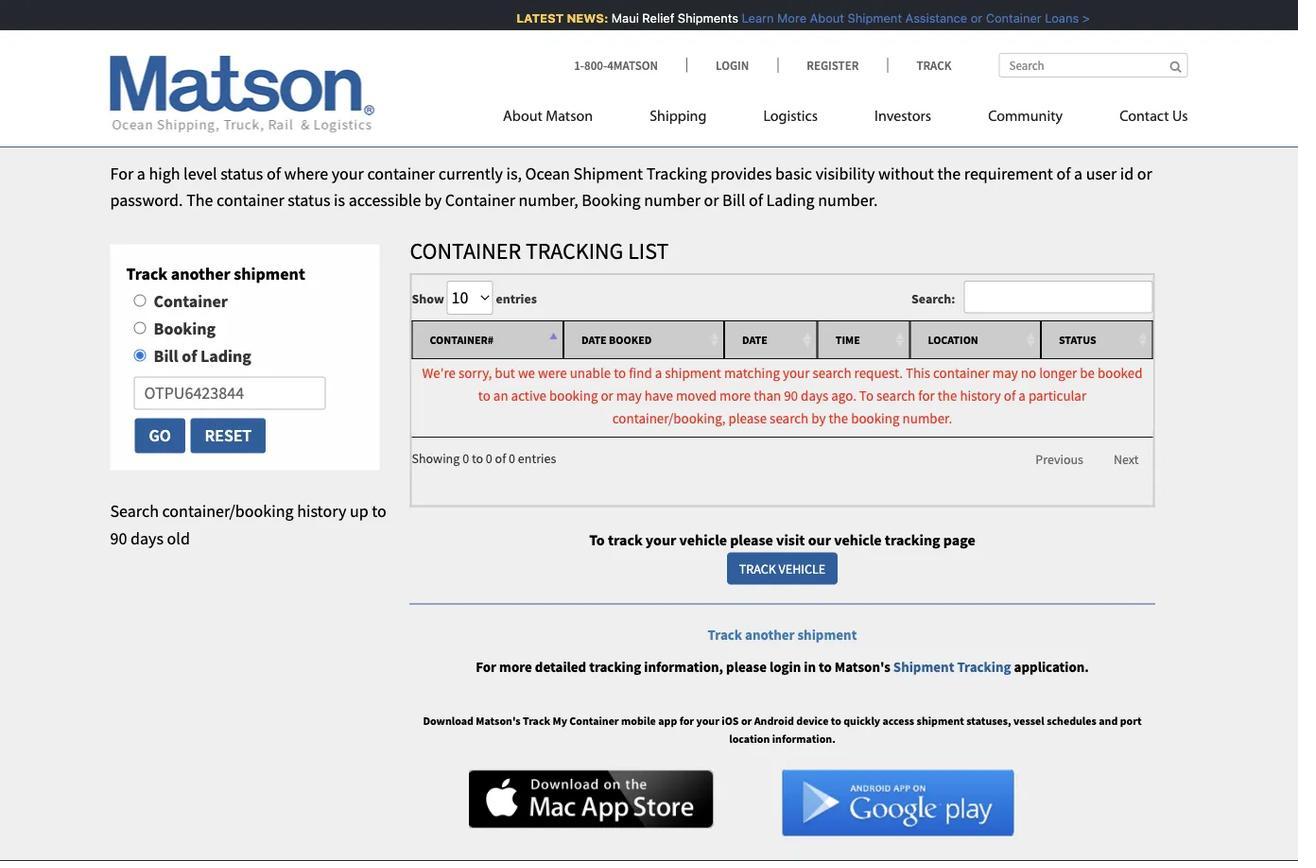 Task type: locate. For each thing, give the bounding box(es) containing it.
container right the
[[217, 190, 285, 211]]

to right ago.
[[860, 386, 874, 404]]

for left detailed
[[476, 658, 497, 676]]

your inside for a high level status of where your container currently is, ocean shipment tracking provides basic visibility without the requirement of a user id or password. the container status is accessible by container number, booking number or bill of lading number.
[[332, 163, 364, 184]]

old
[[167, 528, 190, 549]]

my
[[553, 714, 568, 728]]

please left login
[[727, 658, 767, 676]]

0 vertical spatial to
[[860, 386, 874, 404]]

1 horizontal spatial days
[[801, 386, 829, 404]]

2 vertical spatial search
[[770, 409, 809, 427]]

1 horizontal spatial vehicle
[[835, 531, 882, 550]]

of down provides
[[749, 190, 763, 211]]

0 horizontal spatial another
[[171, 263, 231, 285]]

matson's right the in
[[835, 658, 891, 676]]

active
[[511, 386, 547, 404]]

0 horizontal spatial for
[[680, 714, 695, 728]]

0 horizontal spatial booking
[[550, 386, 598, 404]]

1 horizontal spatial tracking
[[647, 163, 708, 184]]

number. inside for a high level status of where your container currently is, ocean shipment tracking provides basic visibility without the requirement of a user id or password. the container status is accessible by container number, booking number or bill of lading number.
[[819, 190, 878, 211]]

for inside the download matson's track my container mobile app for your ios or android device to quickly access shipment statuses, vessel schedules and port location information.
[[680, 714, 695, 728]]

schedules
[[1047, 714, 1097, 728]]

1 horizontal spatial bill
[[723, 190, 746, 211]]

our
[[809, 531, 832, 550]]

number. down this
[[903, 409, 953, 427]]

Enter Bill # text field
[[134, 377, 326, 410]]

tracking down the number,
[[526, 237, 624, 265]]

your
[[332, 163, 364, 184], [783, 364, 810, 382], [646, 531, 677, 550], [697, 714, 720, 728]]

history left up
[[297, 500, 347, 522]]

tracking up the statuses, at the right
[[958, 658, 1012, 676]]

about matson link
[[503, 100, 622, 139]]

basic
[[776, 163, 813, 184]]

history down location: activate to sort column ascending element
[[961, 386, 1002, 404]]

showing 0 to 0 of 0 entries
[[412, 450, 557, 467]]

about matson
[[503, 109, 593, 124]]

date up unable at the left
[[582, 332, 607, 347]]

be
[[1081, 364, 1096, 382]]

entries up container#: activate to sort column descending element
[[493, 290, 537, 308]]

0 vertical spatial booking
[[550, 386, 598, 404]]

booking down unable at the left
[[550, 386, 598, 404]]

0 horizontal spatial tracking
[[526, 237, 624, 265]]

of left particular
[[1005, 386, 1016, 404]]

3 0 from the left
[[509, 450, 516, 467]]

container up accessible
[[368, 163, 435, 184]]

0 vertical spatial container
[[368, 163, 435, 184]]

location
[[928, 332, 979, 347]]

1 vertical spatial to
[[590, 531, 605, 550]]

more left detailed
[[500, 658, 532, 676]]

date booked
[[582, 332, 652, 347]]

1 vertical spatial 90
[[110, 528, 127, 549]]

status right level
[[221, 163, 263, 184]]

vehicle right our
[[835, 531, 882, 550]]

or down unable at the left
[[601, 386, 614, 404]]

0 vertical spatial days
[[801, 386, 829, 404]]

search
[[813, 364, 852, 382], [877, 386, 916, 404], [770, 409, 809, 427]]

1 horizontal spatial track another shipment
[[708, 626, 858, 644]]

information.
[[773, 732, 836, 747]]

location
[[730, 732, 770, 747]]

container#
[[430, 332, 494, 347]]

tracking
[[885, 531, 941, 550], [590, 658, 642, 676]]

0 vertical spatial tracking
[[647, 163, 708, 184]]

0 vertical spatial booking
[[582, 190, 641, 211]]

another down the
[[171, 263, 231, 285]]

0 horizontal spatial search
[[770, 409, 809, 427]]

1-800-4matson
[[574, 57, 658, 73]]

2 horizontal spatial container
[[934, 364, 990, 382]]

0 vertical spatial for
[[110, 163, 134, 184]]

0 horizontal spatial by
[[425, 190, 442, 211]]

0 horizontal spatial matson's
[[476, 714, 521, 728]]

shipment
[[234, 263, 305, 285], [665, 364, 722, 382], [798, 626, 858, 644], [917, 714, 965, 728]]

a left 'high'
[[137, 163, 146, 184]]

1 vertical spatial booking
[[154, 318, 216, 339]]

1 vertical spatial for
[[680, 714, 695, 728]]

to
[[860, 386, 874, 404], [590, 531, 605, 550]]

0 horizontal spatial number.
[[819, 190, 878, 211]]

0 horizontal spatial date
[[582, 332, 607, 347]]

about right more in the right of the page
[[805, 11, 840, 25]]

bill
[[723, 190, 746, 211], [154, 345, 178, 366]]

please left visit
[[731, 531, 774, 550]]

to right device
[[831, 714, 842, 728]]

0 vertical spatial 90
[[784, 386, 799, 404]]

a
[[137, 163, 146, 184], [1075, 163, 1083, 184], [655, 364, 663, 382], [1019, 386, 1026, 404]]

2 vertical spatial the
[[829, 409, 849, 427]]

please down than on the right
[[729, 409, 767, 427]]

provides
[[711, 163, 773, 184]]

number. inside we're sorry, but we were unable to find a shipment matching your search request. this container may no longer be booked to an active booking or may have moved more than 90 days ago. to search for the history of a particular container/booking, please search by the booking number.
[[903, 409, 953, 427]]

the
[[938, 163, 961, 184], [938, 386, 958, 404], [829, 409, 849, 427]]

search down than on the right
[[770, 409, 809, 427]]

2 vertical spatial please
[[727, 658, 767, 676]]

booking
[[582, 190, 641, 211], [154, 318, 216, 339]]

download matson's track my container mobile app for your ios or android device to quickly access shipment statuses, vessel schedules and port location information.
[[423, 714, 1142, 747]]

2 date from the left
[[743, 332, 768, 347]]

a down no
[[1019, 386, 1026, 404]]

matson's inside the download matson's track my container mobile app for your ios or android device to quickly access shipment statuses, vessel schedules and port location information.
[[476, 714, 521, 728]]

of right "bill of lading" option
[[182, 345, 197, 366]]

container up show
[[410, 237, 521, 265]]

vehicle
[[779, 561, 826, 578]]

2 vertical spatial container
[[934, 364, 990, 382]]

your left ios
[[697, 714, 720, 728]]

without
[[879, 163, 935, 184]]

of inside status
[[495, 450, 506, 467]]

0 horizontal spatial 0
[[463, 450, 469, 467]]

about left matson
[[503, 109, 543, 124]]

0 vertical spatial please
[[729, 409, 767, 427]]

container right my
[[570, 714, 619, 728]]

logistics link
[[736, 100, 847, 139]]

track another shipment link
[[708, 626, 858, 644]]

for a high level status of where your container currently is, ocean shipment tracking provides basic visibility without the requirement of a user id or password. the container status is accessible by container number, booking number or bill of lading number.
[[110, 163, 1153, 211]]

days down search
[[131, 528, 164, 549]]

container
[[368, 163, 435, 184], [217, 190, 285, 211], [934, 364, 990, 382]]

date inside the date booked: activate to sort column ascending element
[[582, 332, 607, 347]]

than
[[754, 386, 782, 404]]

0 horizontal spatial days
[[131, 528, 164, 549]]

visit
[[777, 531, 806, 550]]

booking down ago.
[[852, 409, 900, 427]]

1 vertical spatial number.
[[903, 409, 953, 427]]

1 vertical spatial matson's
[[476, 714, 521, 728]]

id
[[1121, 163, 1135, 184]]

number,
[[519, 190, 579, 211]]

search:
[[912, 290, 956, 307]]

track another shipment
[[126, 263, 305, 285], [708, 626, 858, 644]]

to right showing
[[472, 450, 483, 467]]

level
[[184, 163, 217, 184]]

device
[[797, 714, 829, 728]]

history inside search container/booking history up to 90 days old
[[297, 500, 347, 522]]

loans
[[1041, 11, 1075, 25]]

2 horizontal spatial search
[[877, 386, 916, 404]]

1 horizontal spatial may
[[993, 364, 1019, 382]]

date for date
[[743, 332, 768, 347]]

track down the assistance
[[917, 57, 952, 73]]

lading up 'enter bill #' text field
[[200, 345, 252, 366]]

entries down active
[[518, 450, 557, 467]]

90 inside we're sorry, but we were unable to find a shipment matching your search request. this container may no longer be booked to an active booking or may have moved more than 90 days ago. to search for the history of a particular container/booking, please search by the booking number.
[[784, 386, 799, 404]]

1 horizontal spatial 0
[[486, 450, 493, 467]]

tracking up number
[[647, 163, 708, 184]]

and
[[1100, 714, 1119, 728]]

0 vertical spatial history
[[961, 386, 1002, 404]]

lading down basic
[[767, 190, 815, 211]]

0
[[463, 450, 469, 467], [486, 450, 493, 467], [509, 450, 516, 467]]

container down currently
[[445, 190, 516, 211]]

None button
[[134, 418, 186, 455], [190, 418, 267, 455], [134, 418, 186, 455], [190, 418, 267, 455]]

1-
[[574, 57, 585, 73]]

1 horizontal spatial for
[[919, 386, 935, 404]]

1 vertical spatial for
[[476, 658, 497, 676]]

None search field
[[965, 281, 1154, 314]]

0 vertical spatial the
[[938, 163, 961, 184]]

status down "where"
[[288, 190, 331, 211]]

90 right than on the right
[[784, 386, 799, 404]]

show
[[412, 290, 447, 308]]

0 vertical spatial bill
[[723, 190, 746, 211]]

we're sorry, but we were unable to find a shipment matching your search request. this container may no longer be booked to an active booking or may have moved more than 90 days ago. to search for the history of a particular container/booking, please search by the booking number. grid
[[412, 315, 1154, 438]]

of
[[267, 163, 281, 184], [1057, 163, 1071, 184], [749, 190, 763, 211], [182, 345, 197, 366], [1005, 386, 1016, 404], [495, 450, 506, 467]]

container/booking
[[162, 500, 294, 522]]

showing
[[412, 450, 460, 467]]

1 vertical spatial days
[[131, 528, 164, 549]]

tracking right detailed
[[590, 658, 642, 676]]

booked
[[609, 332, 652, 347]]

login
[[770, 658, 802, 676]]

1 horizontal spatial for
[[476, 658, 497, 676]]

track left my
[[523, 714, 551, 728]]

vehicle
[[680, 531, 728, 550], [835, 531, 882, 550]]

0 vertical spatial by
[[425, 190, 442, 211]]

number. down visibility
[[819, 190, 878, 211]]

relief
[[638, 11, 670, 25]]

shipment inside the download matson's track my container mobile app for your ios or android device to quickly access shipment statuses, vessel schedules and port location information.
[[917, 714, 965, 728]]

days left ago.
[[801, 386, 829, 404]]

status
[[1060, 332, 1097, 347]]

for right app
[[680, 714, 695, 728]]

sorry,
[[459, 364, 492, 382]]

1 horizontal spatial date
[[743, 332, 768, 347]]

may
[[993, 364, 1019, 382], [617, 386, 642, 404]]

search down request.
[[877, 386, 916, 404]]

1 vertical spatial entries
[[518, 450, 557, 467]]

1 vertical spatial booking
[[852, 409, 900, 427]]

0 horizontal spatial may
[[617, 386, 642, 404]]

1 horizontal spatial by
[[812, 409, 826, 427]]

2 vertical spatial tracking
[[958, 658, 1012, 676]]

1 horizontal spatial history
[[961, 386, 1002, 404]]

lading
[[767, 190, 815, 211], [200, 345, 252, 366]]

for for for more detailed tracking information, please login in to matson's shipment tracking application.
[[476, 658, 497, 676]]

where
[[284, 163, 328, 184]]

more down matching
[[720, 386, 751, 404]]

password.
[[110, 190, 183, 211]]

to inside the download matson's track my container mobile app for your ios or android device to quickly access shipment statuses, vessel schedules and port location information.
[[831, 714, 842, 728]]

shipments
[[673, 11, 734, 25]]

may left no
[[993, 364, 1019, 382]]

1 horizontal spatial another
[[746, 626, 795, 644]]

lading inside for a high level status of where your container currently is, ocean shipment tracking provides basic visibility without the requirement of a user id or password. the container status is accessible by container number, booking number or bill of lading number.
[[767, 190, 815, 211]]

contact
[[1120, 109, 1170, 124]]

container down location
[[934, 364, 990, 382]]

None search field
[[1000, 53, 1189, 78]]

0 horizontal spatial lading
[[200, 345, 252, 366]]

or right ios
[[742, 714, 752, 728]]

for down this
[[919, 386, 935, 404]]

matson's right download
[[476, 714, 521, 728]]

0 vertical spatial another
[[171, 263, 231, 285]]

2 horizontal spatial 0
[[509, 450, 516, 467]]

0 horizontal spatial container
[[217, 190, 285, 211]]

days
[[801, 386, 829, 404], [131, 528, 164, 549]]

1 horizontal spatial 90
[[784, 386, 799, 404]]

date inside date: activate to sort column ascending element
[[743, 332, 768, 347]]

0 horizontal spatial 90
[[110, 528, 127, 549]]

container inside we're sorry, but we were unable to find a shipment matching your search request. this container may no longer be booked to an active booking or may have moved more than 90 days ago. to search for the history of a particular container/booking, please search by the booking number.
[[934, 364, 990, 382]]

is,
[[507, 163, 522, 184]]

another up for more detailed tracking information, please login in to matson's shipment tracking application.
[[746, 626, 795, 644]]

bill down provides
[[723, 190, 746, 211]]

1 horizontal spatial number.
[[903, 409, 953, 427]]

1 vertical spatial lading
[[200, 345, 252, 366]]

1 horizontal spatial lading
[[767, 190, 815, 211]]

or
[[966, 11, 978, 25], [1138, 163, 1153, 184], [704, 190, 719, 211], [601, 386, 614, 404], [742, 714, 752, 728]]

container up "where"
[[218, 68, 399, 125]]

the down ago.
[[829, 409, 849, 427]]

bill right "bill of lading" option
[[154, 345, 178, 366]]

for inside for a high level status of where your container currently is, ocean shipment tracking provides basic visibility without the requirement of a user id or password. the container status is accessible by container number, booking number or bill of lading number.
[[110, 163, 134, 184]]

0 horizontal spatial track another shipment
[[126, 263, 305, 285]]

your inside the download matson's track my container mobile app for your ios or android device to quickly access shipment statuses, vessel schedules and port location information.
[[697, 714, 720, 728]]

0 vertical spatial for
[[919, 386, 935, 404]]

container inside for a high level status of where your container currently is, ocean shipment tracking provides basic visibility without the requirement of a user id or password. the container status is accessible by container number, booking number or bill of lading number.
[[445, 190, 516, 211]]

1 vertical spatial may
[[617, 386, 642, 404]]

0 horizontal spatial about
[[503, 109, 543, 124]]

search up ago.
[[813, 364, 852, 382]]

a right find
[[655, 364, 663, 382]]

1 vertical spatial container
[[217, 190, 285, 211]]

0 vertical spatial about
[[805, 11, 840, 25]]

0 horizontal spatial to
[[590, 531, 605, 550]]

1 horizontal spatial to
[[860, 386, 874, 404]]

1 vertical spatial by
[[812, 409, 826, 427]]

by
[[425, 190, 442, 211], [812, 409, 826, 427]]

row
[[412, 321, 1154, 359]]

for up password. at the top of the page
[[110, 163, 134, 184]]

1 horizontal spatial booking
[[582, 190, 641, 211]]

track another shipment down the
[[126, 263, 305, 285]]

have
[[645, 386, 674, 404]]

date booked: activate to sort column ascending element
[[564, 321, 725, 359]]

to left find
[[614, 364, 626, 382]]

matson
[[546, 109, 593, 124]]

90 inside search container/booking history up to 90 days old
[[110, 528, 127, 549]]

another
[[171, 263, 231, 285], [746, 626, 795, 644]]

for for for a high level status of where your container currently is, ocean shipment tracking provides basic visibility without the requirement of a user id or password. the container status is accessible by container number, booking number or bill of lading number.
[[110, 163, 134, 184]]

number.
[[819, 190, 878, 211], [903, 409, 953, 427]]

Bill of Lading radio
[[134, 349, 146, 362]]

0 horizontal spatial booking
[[154, 318, 216, 339]]

to right the in
[[819, 658, 832, 676]]

0 vertical spatial search
[[813, 364, 852, 382]]

0 vertical spatial status
[[221, 163, 263, 184]]

status: activate to sort column ascending element
[[1042, 321, 1154, 359]]

booking up the bill of lading
[[154, 318, 216, 339]]

your down date: activate to sort column ascending element
[[783, 364, 810, 382]]

track
[[917, 57, 952, 73], [110, 68, 209, 125], [126, 263, 168, 285], [740, 561, 777, 578], [708, 626, 743, 644], [523, 714, 551, 728]]

vehicle right track
[[680, 531, 728, 550]]

1 date from the left
[[582, 332, 607, 347]]

shipment tracking link
[[894, 658, 1015, 676]]

the right without
[[938, 163, 961, 184]]

1 horizontal spatial status
[[288, 190, 331, 211]]

or right number
[[704, 190, 719, 211]]

latest news: maui relief shipments learn more about shipment assistance or container loans >
[[512, 11, 1086, 25]]

showing 0 to 0 of 0 entries status
[[412, 438, 557, 469]]

number
[[644, 190, 701, 211]]

the down location
[[938, 386, 958, 404]]

to inside status
[[472, 450, 483, 467]]

statuses,
[[967, 714, 1012, 728]]

0 vertical spatial more
[[720, 386, 751, 404]]

assistance
[[901, 11, 963, 25]]

track another shipment up for more detailed tracking information, please login in to matson's shipment tracking application.
[[708, 626, 858, 644]]

date up matching
[[743, 332, 768, 347]]

your up is
[[332, 163, 364, 184]]

0 vertical spatial may
[[993, 364, 1019, 382]]

to right up
[[372, 500, 387, 522]]

shipment
[[843, 11, 898, 25], [562, 68, 742, 125], [574, 163, 643, 184], [894, 658, 955, 676]]

next link
[[1100, 441, 1154, 478]]

Search search field
[[1000, 53, 1189, 78]]

0 vertical spatial number.
[[819, 190, 878, 211]]

90 down search
[[110, 528, 127, 549]]

0 vertical spatial tracking
[[885, 531, 941, 550]]

android
[[755, 714, 795, 728]]

booking left number
[[582, 190, 641, 211]]

of down an
[[495, 450, 506, 467]]

tracking left page
[[885, 531, 941, 550]]

date
[[582, 332, 607, 347], [743, 332, 768, 347]]

may down find
[[617, 386, 642, 404]]

0 horizontal spatial for
[[110, 163, 134, 184]]

to left track
[[590, 531, 605, 550]]

0 horizontal spatial vehicle
[[680, 531, 728, 550]]



Task type: describe. For each thing, give the bounding box(es) containing it.
were
[[538, 364, 567, 382]]

to track your vehicle please visit our vehicle tracking page
[[590, 531, 976, 550]]

tracking inside for a high level status of where your container currently is, ocean shipment tracking provides basic visibility without the requirement of a user id or password. the container status is accessible by container number, booking number or bill of lading number.
[[647, 163, 708, 184]]

track down to track your vehicle please visit our vehicle tracking page
[[740, 561, 777, 578]]

up
[[350, 500, 369, 522]]

shipment inside for a high level status of where your container currently is, ocean shipment tracking provides basic visibility without the requirement of a user id or password. the container status is accessible by container number, booking number or bill of lading number.
[[574, 163, 643, 184]]

information,
[[645, 658, 724, 676]]

date for date booked
[[582, 332, 607, 347]]

search container/booking history up to 90 days old
[[110, 500, 387, 549]]

previous
[[1036, 451, 1084, 468]]

booking inside for a high level status of where your container currently is, ocean shipment tracking provides basic visibility without the requirement of a user id or password. the container status is accessible by container number, booking number or bill of lading number.
[[582, 190, 641, 211]]

particular
[[1029, 386, 1087, 404]]

or right id
[[1138, 163, 1153, 184]]

track vehicle link
[[727, 553, 838, 585]]

Booking radio
[[134, 322, 146, 334]]

1 horizontal spatial about
[[805, 11, 840, 25]]

1 vertical spatial tracking
[[526, 237, 624, 265]]

1 horizontal spatial tracking
[[885, 531, 941, 550]]

of inside we're sorry, but we were unable to find a shipment matching your search request. this container may no longer be booked to an active booking or may have moved more than 90 days ago. to search for the history of a particular container/booking, please search by the booking number.
[[1005, 386, 1016, 404]]

or inside we're sorry, but we were unable to find a shipment matching your search request. this container may no longer be booked to an active booking or may have moved more than 90 days ago. to search for the history of a particular container/booking, please search by the booking number.
[[601, 386, 614, 404]]

1 vertical spatial the
[[938, 386, 958, 404]]

1-800-4matson link
[[574, 57, 687, 73]]

row containing container#
[[412, 321, 1154, 359]]

a left user
[[1075, 163, 1083, 184]]

of left user
[[1057, 163, 1071, 184]]

ocean
[[526, 163, 570, 184]]

to inside search container/booking history up to 90 days old
[[372, 500, 387, 522]]

community
[[989, 109, 1064, 124]]

detailed
[[535, 658, 587, 676]]

visibility
[[816, 163, 875, 184]]

unable
[[570, 364, 611, 382]]

an
[[494, 386, 509, 404]]

accessible
[[349, 190, 421, 211]]

latest
[[512, 11, 559, 25]]

port
[[1121, 714, 1142, 728]]

1 vertical spatial search
[[877, 386, 916, 404]]

>
[[1078, 11, 1086, 25]]

time: activate to sort column ascending element
[[818, 321, 910, 359]]

apple image
[[469, 770, 714, 829]]

track up container radio
[[126, 263, 168, 285]]

track container │ocean shipment
[[110, 68, 742, 125]]

track up information,
[[708, 626, 743, 644]]

your right track
[[646, 531, 677, 550]]

shipping link
[[622, 100, 736, 139]]

entries inside status
[[518, 450, 557, 467]]

investors link
[[847, 100, 960, 139]]

by inside we're sorry, but we were unable to find a shipment matching your search request. this container may no longer be booked to an active booking or may have moved more than 90 days ago. to search for the history of a particular container/booking, please search by the booking number.
[[812, 409, 826, 427]]

access
[[883, 714, 915, 728]]

more inside we're sorry, but we were unable to find a shipment matching your search request. this container may no longer be booked to an active booking or may have moved more than 90 days ago. to search for the history of a particular container/booking, please search by the booking number.
[[720, 386, 751, 404]]

or inside the download matson's track my container mobile app for your ios or android device to quickly access shipment statuses, vessel schedules and port location information.
[[742, 714, 752, 728]]

currently
[[439, 163, 503, 184]]

0 horizontal spatial more
[[500, 658, 532, 676]]

register link
[[778, 57, 888, 73]]

1 vertical spatial another
[[746, 626, 795, 644]]

of left "where"
[[267, 163, 281, 184]]

contact us link
[[1092, 100, 1189, 139]]

but
[[495, 364, 516, 382]]

container right container radio
[[154, 291, 228, 312]]

time
[[836, 332, 861, 347]]

next
[[1114, 451, 1140, 468]]

top menu navigation
[[503, 100, 1189, 139]]

days inside search container/booking history up to 90 days old
[[131, 528, 164, 549]]

bill inside for a high level status of where your container currently is, ocean shipment tracking provides basic visibility without the requirement of a user id or password. the container status is accessible by container number, booking number or bill of lading number.
[[723, 190, 746, 211]]

2 vehicle from the left
[[835, 531, 882, 550]]

about inside about matson link
[[503, 109, 543, 124]]

ios
[[722, 714, 739, 728]]

location: activate to sort column ascending element
[[910, 321, 1042, 359]]

shipping
[[650, 109, 707, 124]]

the
[[187, 190, 213, 211]]

container tracking list
[[410, 237, 669, 265]]

for more detailed tracking information, please login in to matson's shipment tracking application.
[[476, 658, 1090, 676]]

is
[[334, 190, 345, 211]]

container/booking,
[[613, 409, 726, 427]]

booked
[[1098, 364, 1143, 382]]

investors
[[875, 109, 932, 124]]

ago.
[[832, 386, 857, 404]]

login link
[[687, 57, 778, 73]]

track
[[608, 531, 643, 550]]

list
[[628, 237, 669, 265]]

1 vehicle from the left
[[680, 531, 728, 550]]

container left loans
[[982, 11, 1037, 25]]

2 0 from the left
[[486, 450, 493, 467]]

search image
[[1171, 61, 1182, 73]]

us
[[1173, 109, 1189, 124]]

0 horizontal spatial bill
[[154, 345, 178, 366]]

days inside we're sorry, but we were unable to find a shipment matching your search request. this container may no longer be booked to an active booking or may have moved more than 90 days ago. to search for the history of a particular container/booking, please search by the booking number.
[[801, 386, 829, 404]]

track up 'high'
[[110, 68, 209, 125]]

more
[[773, 11, 802, 25]]

register
[[807, 57, 859, 73]]

the inside for a high level status of where your container currently is, ocean shipment tracking provides basic visibility without the requirement of a user id or password. the container status is accessible by container number, booking number or bill of lading number.
[[938, 163, 961, 184]]

contact us
[[1120, 109, 1189, 124]]

find
[[629, 364, 653, 382]]

to inside we're sorry, but we were unable to find a shipment matching your search request. this container may no longer be booked to an active booking or may have moved more than 90 days ago. to search for the history of a particular container/booking, please search by the booking number.
[[860, 386, 874, 404]]

0 horizontal spatial status
[[221, 163, 263, 184]]

news:
[[562, 11, 604, 25]]

history inside we're sorry, but we were unable to find a shipment matching your search request. this container may no longer be booked to an active booking or may have moved more than 90 days ago. to search for the history of a particular container/booking, please search by the booking number.
[[961, 386, 1002, 404]]

login
[[716, 57, 750, 73]]

track inside the download matson's track my container mobile app for your ios or android device to quickly access shipment statuses, vessel schedules and port location information.
[[523, 714, 551, 728]]

1 horizontal spatial search
[[813, 364, 852, 382]]

quickly
[[844, 714, 881, 728]]

blue matson logo with ocean, shipping, truck, rail and logistics written beneath it. image
[[110, 56, 375, 133]]

please inside we're sorry, but we were unable to find a shipment matching your search request. this container may no longer be booked to an active booking or may have moved more than 90 days ago. to search for the history of a particular container/booking, please search by the booking number.
[[729, 409, 767, 427]]

│ocean
[[408, 68, 553, 125]]

1 vertical spatial please
[[731, 531, 774, 550]]

0 vertical spatial entries
[[493, 290, 537, 308]]

requirement
[[965, 163, 1054, 184]]

we
[[518, 364, 536, 382]]

1 0 from the left
[[463, 450, 469, 467]]

0 vertical spatial track another shipment
[[126, 263, 305, 285]]

mobile
[[622, 714, 656, 728]]

this
[[906, 364, 931, 382]]

1 vertical spatial status
[[288, 190, 331, 211]]

by inside for a high level status of where your container currently is, ocean shipment tracking provides basic visibility without the requirement of a user id or password. the container status is accessible by container number, booking number or bill of lading number.
[[425, 190, 442, 211]]

track link
[[888, 57, 952, 73]]

1 horizontal spatial matson's
[[835, 658, 891, 676]]

1 vertical spatial track another shipment
[[708, 626, 858, 644]]

container#: activate to sort column descending element
[[412, 321, 564, 359]]

page
[[944, 531, 976, 550]]

download
[[423, 714, 474, 728]]

1 horizontal spatial container
[[368, 163, 435, 184]]

logistics
[[764, 109, 818, 124]]

Container radio
[[134, 295, 146, 307]]

shipment inside we're sorry, but we were unable to find a shipment matching your search request. this container may no longer be booked to an active booking or may have moved more than 90 days ago. to search for the history of a particular container/booking, please search by the booking number.
[[665, 364, 722, 382]]

0 horizontal spatial tracking
[[590, 658, 642, 676]]

container inside the download matson's track my container mobile app for your ios or android device to quickly access shipment statuses, vessel schedules and port location information.
[[570, 714, 619, 728]]

your inside we're sorry, but we were unable to find a shipment matching your search request. this container may no longer be booked to an active booking or may have moved more than 90 days ago. to search for the history of a particular container/booking, please search by the booking number.
[[783, 364, 810, 382]]

track vehicle
[[740, 561, 826, 578]]

or right the assistance
[[966, 11, 978, 25]]

matching
[[725, 364, 781, 382]]

to left an
[[479, 386, 491, 404]]

google play image
[[783, 770, 1015, 837]]

2 horizontal spatial tracking
[[958, 658, 1012, 676]]

high
[[149, 163, 180, 184]]

date: activate to sort column ascending element
[[725, 321, 818, 359]]

vessel
[[1014, 714, 1045, 728]]

for inside we're sorry, but we were unable to find a shipment matching your search request. this container may no longer be booked to an active booking or may have moved more than 90 days ago. to search for the history of a particular container/booking, please search by the booking number.
[[919, 386, 935, 404]]

bill of lading
[[154, 345, 252, 366]]

application.
[[1015, 658, 1090, 676]]

previous link
[[1022, 441, 1098, 478]]

1 horizontal spatial booking
[[852, 409, 900, 427]]

longer
[[1040, 364, 1078, 382]]

request.
[[855, 364, 903, 382]]

search
[[110, 500, 159, 522]]

maui
[[607, 11, 634, 25]]



Task type: vqa. For each thing, say whether or not it's contained in the screenshot.
the Quote Request link
no



